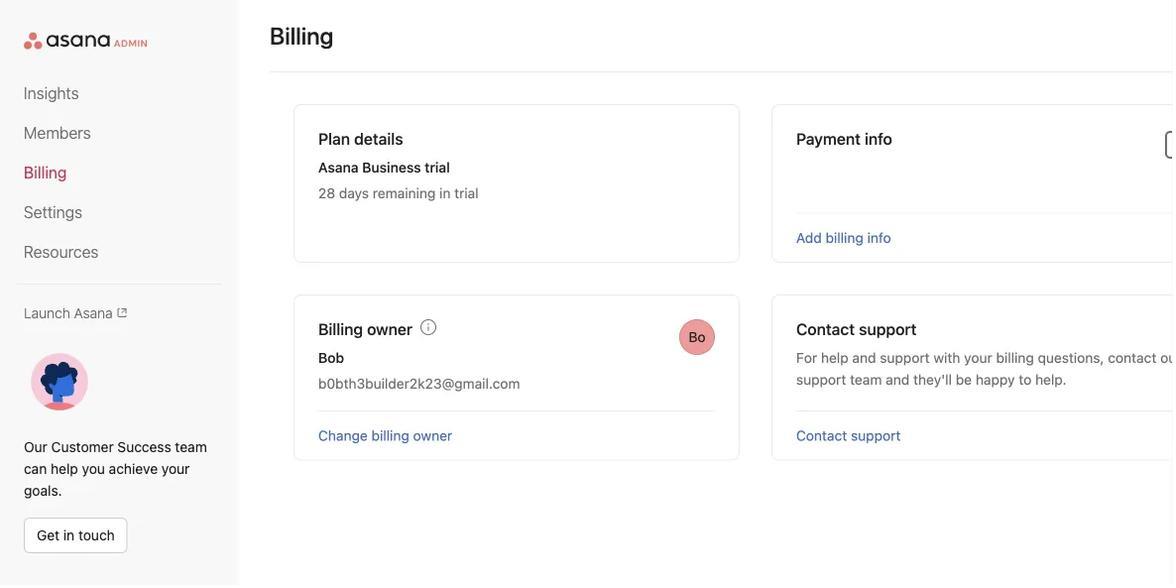 Task type: vqa. For each thing, say whether or not it's contained in the screenshot.
first the new message from the left
no



Task type: describe. For each thing, give the bounding box(es) containing it.
resources link
[[24, 240, 214, 264]]

resources
[[24, 243, 99, 261]]

help inside the for help and support with your billing questions, contact ou
[[821, 350, 849, 366]]

launch asana
[[24, 304, 113, 321]]

bob b0bth3builder2k23@gmail.com
[[318, 350, 520, 392]]

payment
[[796, 129, 861, 148]]

can
[[24, 461, 47, 477]]

1 contact from the top
[[796, 320, 855, 339]]

billing for owner
[[371, 427, 409, 444]]

b0bth3builder2k23@gmail.com
[[318, 375, 520, 392]]

settings link
[[24, 200, 214, 224]]

for
[[796, 350, 817, 366]]

business
[[362, 159, 421, 176]]

1 vertical spatial asana
[[74, 304, 113, 321]]

1 contact support from the top
[[796, 320, 917, 339]]

your inside the for help and support with your billing questions, contact ou
[[964, 350, 993, 366]]

members link
[[24, 121, 214, 145]]

billing for info
[[826, 230, 864, 246]]

contact support button
[[796, 427, 901, 444]]

bo
[[689, 329, 706, 345]]

2 contact from the top
[[796, 427, 847, 444]]

1 vertical spatial info
[[867, 230, 891, 246]]

launch
[[24, 304, 70, 321]]

contact
[[1108, 350, 1157, 366]]

change
[[318, 427, 368, 444]]

you
[[82, 461, 105, 477]]

with
[[934, 350, 961, 366]]

touch
[[78, 527, 115, 544]]

ou
[[1161, 350, 1173, 366]]

plan
[[318, 129, 350, 148]]

remaining
[[373, 185, 436, 201]]

change billing owner
[[318, 427, 452, 444]]

1 vertical spatial trial
[[454, 185, 479, 201]]

customer
[[51, 439, 114, 455]]

add
[[796, 230, 822, 246]]

0 horizontal spatial trial
[[425, 159, 450, 176]]

2 vertical spatial billing
[[318, 320, 363, 339]]

launch asana link
[[24, 304, 214, 321]]

help inside our customer success team can help you achieve your goals.
[[51, 461, 78, 477]]



Task type: locate. For each thing, give the bounding box(es) containing it.
team
[[175, 439, 207, 455]]

add billing info button
[[796, 230, 891, 246]]

0 vertical spatial billing
[[270, 22, 334, 50]]

0 vertical spatial contact support
[[796, 320, 917, 339]]

trial
[[425, 159, 450, 176], [454, 185, 479, 201]]

0 vertical spatial your
[[964, 350, 993, 366]]

1 horizontal spatial trial
[[454, 185, 479, 201]]

for help and support with your billing questions, contact ou
[[796, 350, 1173, 388]]

1 horizontal spatial help
[[821, 350, 849, 366]]

help right for
[[821, 350, 849, 366]]

our customer success team can help you achieve your goals.
[[24, 439, 207, 499]]

your down team
[[162, 461, 190, 477]]

0 vertical spatial info
[[865, 129, 893, 148]]

get in touch
[[37, 527, 115, 544]]

and
[[852, 350, 876, 366]]

days
[[339, 185, 369, 201]]

2 horizontal spatial billing
[[996, 350, 1034, 366]]

billing owner
[[318, 320, 413, 339]]

billing
[[826, 230, 864, 246], [996, 350, 1034, 366], [371, 427, 409, 444]]

0 vertical spatial billing
[[826, 230, 864, 246]]

in right 'get'
[[63, 527, 75, 544]]

questions,
[[1038, 350, 1104, 366]]

asana
[[318, 159, 359, 176], [74, 304, 113, 321]]

1 vertical spatial in
[[63, 527, 75, 544]]

1 vertical spatial your
[[162, 461, 190, 477]]

asana up 28
[[318, 159, 359, 176]]

1 horizontal spatial billing
[[826, 230, 864, 246]]

contact down for
[[796, 427, 847, 444]]

owner
[[367, 320, 413, 339], [413, 427, 452, 444]]

in
[[439, 185, 451, 201], [63, 527, 75, 544]]

support inside the for help and support with your billing questions, contact ou
[[880, 350, 930, 366]]

billing left questions,
[[996, 350, 1034, 366]]

contact
[[796, 320, 855, 339], [796, 427, 847, 444]]

payment info
[[796, 129, 893, 148]]

1 vertical spatial help
[[51, 461, 78, 477]]

support down and
[[851, 427, 901, 444]]

0 horizontal spatial help
[[51, 461, 78, 477]]

billing right add
[[826, 230, 864, 246]]

1 vertical spatial billing
[[24, 163, 67, 182]]

0 vertical spatial owner
[[367, 320, 413, 339]]

1 vertical spatial billing
[[996, 350, 1034, 366]]

2 vertical spatial support
[[851, 427, 901, 444]]

success
[[117, 439, 171, 455]]

billing
[[270, 22, 334, 50], [24, 163, 67, 182], [318, 320, 363, 339]]

0 vertical spatial asana
[[318, 159, 359, 176]]

1 horizontal spatial asana
[[318, 159, 359, 176]]

achieve
[[109, 461, 158, 477]]

settings
[[24, 203, 82, 222]]

0 vertical spatial trial
[[425, 159, 450, 176]]

1 horizontal spatial owner
[[413, 427, 452, 444]]

0 vertical spatial in
[[439, 185, 451, 201]]

members
[[24, 123, 91, 142]]

2 vertical spatial billing
[[371, 427, 409, 444]]

0 horizontal spatial billing
[[371, 427, 409, 444]]

bob
[[318, 350, 344, 366]]

info
[[865, 129, 893, 148], [867, 230, 891, 246]]

in inside get in touch button
[[63, 527, 75, 544]]

1 vertical spatial contact support
[[796, 427, 901, 444]]

asana inside asana business trial 28 days remaining in trial
[[318, 159, 359, 176]]

contact support up and
[[796, 320, 917, 339]]

0 horizontal spatial asana
[[74, 304, 113, 321]]

your right with
[[964, 350, 993, 366]]

help down customer
[[51, 461, 78, 477]]

info right add
[[867, 230, 891, 246]]

info right payment
[[865, 129, 893, 148]]

0 vertical spatial contact
[[796, 320, 855, 339]]

contact up for
[[796, 320, 855, 339]]

owner up bob b0bth3builder2k23@gmail.com
[[367, 320, 413, 339]]

goals.
[[24, 483, 62, 499]]

0 horizontal spatial in
[[63, 527, 75, 544]]

0 vertical spatial support
[[859, 320, 917, 339]]

billing link
[[24, 161, 214, 184]]

get
[[37, 527, 60, 544]]

0 horizontal spatial your
[[162, 461, 190, 477]]

billing right change
[[371, 427, 409, 444]]

0 horizontal spatial owner
[[367, 320, 413, 339]]

1 vertical spatial owner
[[413, 427, 452, 444]]

change billing owner button
[[318, 427, 452, 444]]

contact support down and
[[796, 427, 901, 444]]

contact support
[[796, 320, 917, 339], [796, 427, 901, 444]]

billing inside the for help and support with your billing questions, contact ou
[[996, 350, 1034, 366]]

details
[[354, 129, 403, 148]]

insights link
[[24, 81, 214, 105]]

your inside our customer success team can help you achieve your goals.
[[162, 461, 190, 477]]

28
[[318, 185, 335, 201]]

in right the remaining
[[439, 185, 451, 201]]

trial up the remaining
[[425, 159, 450, 176]]

support
[[859, 320, 917, 339], [880, 350, 930, 366], [851, 427, 901, 444]]

trial right the remaining
[[454, 185, 479, 201]]

add billing info
[[796, 230, 891, 246]]

help
[[821, 350, 849, 366], [51, 461, 78, 477]]

1 horizontal spatial your
[[964, 350, 993, 366]]

1 vertical spatial contact
[[796, 427, 847, 444]]

1 horizontal spatial in
[[439, 185, 451, 201]]

1 vertical spatial support
[[880, 350, 930, 366]]

plan details
[[318, 129, 403, 148]]

insights
[[24, 84, 79, 103]]

get in touch button
[[24, 518, 128, 553]]

your
[[964, 350, 993, 366], [162, 461, 190, 477]]

owner down b0bth3builder2k23@gmail.com
[[413, 427, 452, 444]]

asana business trial 28 days remaining in trial
[[318, 159, 479, 201]]

2 contact support from the top
[[796, 427, 901, 444]]

0 vertical spatial help
[[821, 350, 849, 366]]

support right and
[[880, 350, 930, 366]]

asana right launch
[[74, 304, 113, 321]]

support up and
[[859, 320, 917, 339]]

in inside asana business trial 28 days remaining in trial
[[439, 185, 451, 201]]

our
[[24, 439, 47, 455]]



